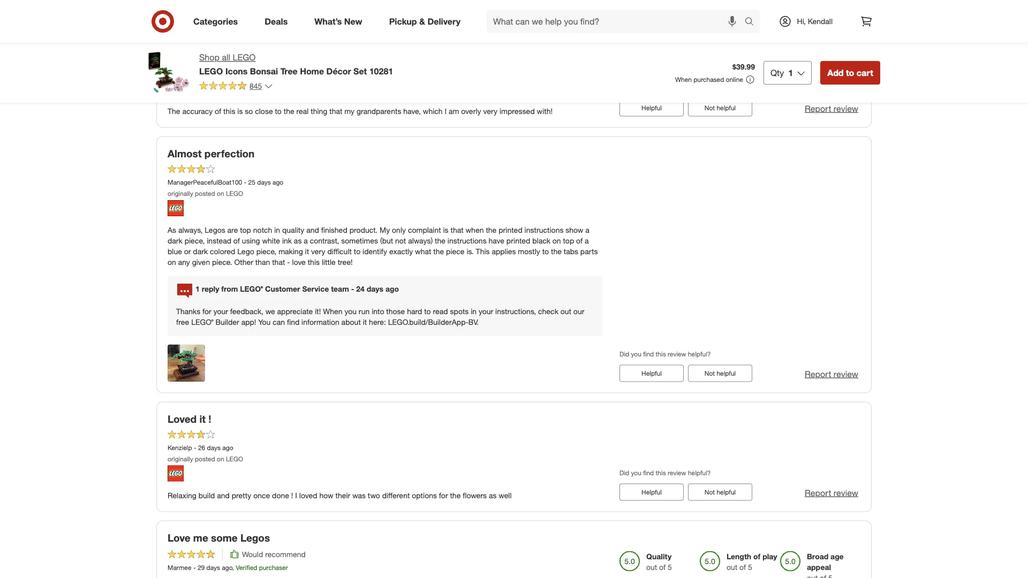 Task type: locate. For each thing, give the bounding box(es) containing it.
0 vertical spatial instructions
[[525, 225, 564, 235]]

hi,
[[797, 17, 806, 26]]

1 horizontal spatial out
[[646, 563, 657, 572]]

printed up have
[[499, 225, 522, 235]]

to down the sometimes
[[354, 247, 360, 256]]

2 vertical spatial find
[[643, 469, 654, 477]]

0 horizontal spatial and
[[217, 491, 230, 500]]

feedback,
[[230, 307, 263, 316]]

2 vertical spatial posted
[[195, 455, 215, 463]]

originally posted on lego
[[168, 70, 243, 78], [168, 189, 243, 197], [168, 455, 243, 463]]

when right "it!"
[[323, 307, 342, 316]]

1 vertical spatial did you find this review helpful?
[[620, 469, 711, 477]]

1 horizontal spatial dark
[[193, 247, 208, 256]]

report review button for almost perfection
[[805, 368, 858, 380]]

1 vertical spatial is
[[443, 225, 449, 235]]

0 vertical spatial posted
[[195, 70, 215, 78]]

0 vertical spatial 1
[[788, 67, 793, 78]]

it inside as always, legos are top notch in quality and finished product. my only complaint is that when the printed instructions show a dark piece, instead of using white ink as a contrast, sometimes (but not always) the instructions have printed black on top of a blue or dark colored lego piece, making it very difficult to identify exactly what the piece is. this applies mostly to the tabs parts on any given piece. other than that - love this little tree!
[[305, 247, 309, 256]]

we
[[265, 307, 275, 316]]

love
[[168, 532, 190, 544]]

1 not from the top
[[705, 104, 715, 112]]

did you find this review helpful?
[[620, 350, 711, 358], [620, 469, 711, 477]]

0 vertical spatial report
[[805, 103, 831, 114]]

originally down managerpeacefulboat100
[[168, 189, 193, 197]]

it inside "thanks for your feedback, we appreciate it! when you run into those hard to read spots in your instructions, check out our free lego® builder app! you can find information about it here: lego.build/builderapp-bv."
[[363, 317, 367, 327]]

the left real
[[284, 106, 294, 116]]

3 report review button from the top
[[805, 487, 858, 499]]

posted down managerpeacefulboat100
[[195, 189, 215, 197]]

2 vertical spatial you
[[631, 469, 641, 477]]

1
[[788, 67, 793, 78], [620, 84, 623, 92], [195, 284, 200, 294]]

1 vertical spatial i
[[295, 491, 297, 500]]

0 horizontal spatial it
[[199, 413, 206, 426]]

1 vertical spatial as
[[489, 491, 497, 500]]

jink - 25 days ago
[[168, 59, 221, 67]]

1 5 from the left
[[668, 563, 672, 572]]

posted down 26
[[195, 455, 215, 463]]

on right black
[[553, 236, 561, 245]]

0 vertical spatial as
[[294, 236, 302, 245]]

to
[[846, 67, 854, 78], [275, 106, 282, 116], [354, 247, 360, 256], [542, 247, 549, 256], [424, 307, 431, 316]]

is right complaint
[[443, 225, 449, 235]]

exactly
[[389, 247, 413, 256]]

piece,
[[185, 236, 205, 245], [256, 247, 276, 256]]

2 vertical spatial originally posted on lego
[[168, 455, 243, 463]]

2 report review from the top
[[805, 369, 858, 380]]

on for loved it !
[[217, 455, 224, 463]]

0 horizontal spatial legos
[[205, 225, 225, 235]]

1 vertical spatial lego®
[[191, 317, 213, 327]]

originally down jink
[[168, 70, 193, 78]]

2 not helpful from the top
[[705, 370, 736, 378]]

that left "when" at the left of the page
[[451, 225, 464, 235]]

any
[[178, 257, 190, 267]]

3 helpful from the top
[[642, 488, 662, 497]]

i left loved
[[295, 491, 297, 500]]

days right 29
[[206, 564, 220, 572]]

piece, down always,
[[185, 236, 205, 245]]

0 vertical spatial did
[[716, 84, 725, 92]]

purchaser
[[259, 564, 288, 572]]

0 vertical spatial helpful
[[717, 104, 736, 112]]

days right 26
[[207, 444, 221, 452]]

1 your from the left
[[213, 307, 228, 316]]

originally posted on lego down managerpeacefulboat100
[[168, 189, 243, 197]]

legos inside as always, legos are top notch in quality and finished product. my only complaint is that when the printed instructions show a dark piece, instead of using white ink as a contrast, sometimes (but not always) the instructions have printed black on top of a blue or dark colored lego piece, making it very difficult to identify exactly what the piece is. this applies mostly to the tabs parts on any given piece. other than that - love this little tree!
[[205, 225, 225, 235]]

originally down kenzielp
[[168, 455, 193, 463]]

- left 26
[[194, 444, 196, 452]]

originally posted on lego down jink - 25 days ago
[[168, 70, 243, 78]]

2 vertical spatial helpful
[[642, 488, 662, 497]]

on for almost perfection
[[217, 189, 224, 197]]

25 down perfection
[[248, 178, 255, 186]]

out inside length of play out of 5
[[727, 563, 738, 572]]

1 horizontal spatial i
[[445, 106, 447, 116]]

dark up blue
[[168, 236, 183, 245]]

0 vertical spatial dark
[[168, 236, 183, 245]]

0 horizontal spatial lego®
[[191, 317, 213, 327]]

to inside add to cart 'button'
[[846, 67, 854, 78]]

1 horizontal spatial in
[[471, 307, 477, 316]]

1 originally from the top
[[168, 70, 193, 78]]

1 vertical spatial it
[[363, 317, 367, 327]]

when up "1 guest found this review helpful. did you?"
[[675, 76, 692, 84]]

the left tabs
[[551, 247, 562, 256]]

0 horizontal spatial dark
[[168, 236, 183, 245]]

0 horizontal spatial quality
[[282, 225, 304, 235]]

0 vertical spatial report review button
[[805, 103, 858, 115]]

very right overly
[[483, 106, 498, 116]]

top
[[240, 225, 251, 235], [563, 236, 574, 245]]

0 vertical spatial for
[[202, 307, 211, 316]]

lego® down thanks at bottom left
[[191, 317, 213, 327]]

1 horizontal spatial !
[[291, 491, 293, 500]]

marmee - 29 days ago , verified purchaser
[[168, 564, 288, 572]]

,
[[232, 564, 234, 572]]

found
[[643, 84, 659, 92]]

0 vertical spatial not
[[705, 104, 715, 112]]

for right options
[[439, 491, 448, 500]]

lego® right the from
[[240, 284, 263, 294]]

0 vertical spatial originally
[[168, 70, 193, 78]]

2 helpful from the top
[[717, 370, 736, 378]]

to right add
[[846, 67, 854, 78]]

2 vertical spatial 1
[[195, 284, 200, 294]]

lego
[[233, 52, 256, 63], [199, 66, 223, 76], [226, 70, 243, 78], [226, 189, 243, 197], [226, 455, 243, 463]]

2 horizontal spatial it
[[363, 317, 367, 327]]

your up builder
[[213, 307, 228, 316]]

2 helpful button from the top
[[620, 365, 684, 382]]

top up using
[[240, 225, 251, 235]]

real
[[296, 106, 309, 116]]

complaint
[[408, 225, 441, 235]]

legos up instead
[[205, 225, 225, 235]]

0 vertical spatial quality
[[282, 225, 304, 235]]

piece.
[[212, 257, 232, 267]]

it up love
[[305, 247, 309, 256]]

1 vertical spatial not
[[705, 370, 715, 378]]

3 originally from the top
[[168, 455, 193, 463]]

0 vertical spatial is
[[237, 106, 243, 116]]

- left love
[[287, 257, 290, 267]]

- inside as always, legos are top notch in quality and finished product. my only complaint is that when the printed instructions show a dark piece, instead of using white ink as a contrast, sometimes (but not always) the instructions have printed black on top of a blue or dark colored lego piece, making it very difficult to identify exactly what the piece is. this applies mostly to the tabs parts on any given piece. other than that - love this little tree!
[[287, 257, 290, 267]]

in up white on the left top of the page
[[274, 225, 280, 235]]

for right thanks at bottom left
[[202, 307, 211, 316]]

2 vertical spatial report review button
[[805, 487, 858, 499]]

as right 'ink'
[[294, 236, 302, 245]]

2 originally posted on lego from the top
[[168, 189, 243, 197]]

helpful
[[717, 104, 736, 112], [717, 370, 736, 378], [717, 488, 736, 497]]

3 not helpful from the top
[[705, 488, 736, 497]]

5
[[668, 563, 672, 572], [748, 563, 752, 572]]

2 helpful? from the top
[[688, 469, 711, 477]]

that right than in the top of the page
[[272, 257, 285, 267]]

posted down jink - 25 days ago
[[195, 70, 215, 78]]

information
[[302, 317, 339, 327]]

0 vertical spatial when
[[675, 76, 692, 84]]

0 vertical spatial piece,
[[185, 236, 205, 245]]

and right build
[[217, 491, 230, 500]]

helpful? for loved it !
[[688, 469, 711, 477]]

your up bv.
[[479, 307, 493, 316]]

1 vertical spatial report review
[[805, 369, 858, 380]]

3 originally posted on lego from the top
[[168, 455, 243, 463]]

1 vertical spatial piece,
[[256, 247, 276, 256]]

0 vertical spatial helpful button
[[620, 99, 684, 117]]

1 horizontal spatial 5
[[748, 563, 752, 572]]

2 report from the top
[[805, 369, 831, 380]]

find for loved it !
[[643, 469, 654, 477]]

1 vertical spatial helpful?
[[688, 469, 711, 477]]

1 horizontal spatial 25
[[248, 178, 255, 186]]

1 originally posted on lego from the top
[[168, 70, 243, 78]]

and up contrast,
[[306, 225, 319, 235]]

a left contrast,
[[304, 236, 308, 245]]

1 helpful button from the top
[[620, 99, 684, 117]]

that left my
[[329, 106, 342, 116]]

add to cart button
[[820, 61, 880, 85]]

about
[[341, 317, 361, 327]]

it down run
[[363, 317, 367, 327]]

2 vertical spatial originally
[[168, 455, 193, 463]]

1 horizontal spatial piece,
[[256, 247, 276, 256]]

on for nostalgia
[[217, 70, 224, 78]]

it right 'loved'
[[199, 413, 206, 426]]

originally posted on lego for loved it !
[[168, 455, 243, 463]]

quality
[[282, 225, 304, 235], [646, 552, 672, 561]]

1 vertical spatial originally
[[168, 189, 193, 197]]

bonsai
[[250, 66, 278, 76]]

ago for loved it !
[[222, 444, 233, 452]]

their
[[335, 491, 350, 500]]

1 right "qty"
[[788, 67, 793, 78]]

originally posted on lego for nostalgia
[[168, 70, 243, 78]]

$39.99
[[733, 62, 755, 72]]

2 vertical spatial report
[[805, 488, 831, 498]]

2 report review button from the top
[[805, 368, 858, 380]]

pickup & delivery
[[389, 16, 461, 27]]

almost
[[168, 148, 202, 160]]

is inside as always, legos are top notch in quality and finished product. my only complaint is that when the printed instructions show a dark piece, instead of using white ink as a contrast, sometimes (but not always) the instructions have printed black on top of a blue or dark colored lego piece, making it very difficult to identify exactly what the piece is. this applies mostly to the tabs parts on any given piece. other than that - love this little tree!
[[443, 225, 449, 235]]

3 helpful button from the top
[[620, 484, 684, 501]]

2 vertical spatial that
[[272, 257, 285, 267]]

kenzielp - 26 days ago
[[168, 444, 233, 452]]

posted for loved it !
[[195, 455, 215, 463]]

helpful button for loved it !
[[620, 484, 684, 501]]

legos up would
[[240, 532, 270, 544]]

2 5 from the left
[[748, 563, 752, 572]]

- right jink
[[182, 59, 184, 67]]

to up lego.build/builderapp-
[[424, 307, 431, 316]]

3 report review from the top
[[805, 488, 858, 498]]

0 vertical spatial helpful
[[642, 104, 662, 112]]

on down blue
[[168, 257, 176, 267]]

25 right jink
[[186, 59, 193, 67]]

the
[[284, 106, 294, 116], [486, 225, 497, 235], [435, 236, 446, 245], [433, 247, 444, 256], [551, 247, 562, 256], [450, 491, 461, 500]]

1 vertical spatial 25
[[248, 178, 255, 186]]

1 vertical spatial quality
[[646, 552, 672, 561]]

1 for 1 reply from lego® customer service team - 24 days ago
[[195, 284, 200, 294]]

2 not helpful button from the top
[[688, 365, 752, 382]]

2 originally from the top
[[168, 189, 193, 197]]

- for jink - 25 days ago
[[182, 59, 184, 67]]

2 horizontal spatial out
[[727, 563, 738, 572]]

thing
[[311, 106, 327, 116]]

perfection
[[204, 148, 254, 160]]

days for loved it !
[[207, 444, 221, 452]]

relaxing
[[168, 491, 196, 500]]

not helpful for almost perfection
[[705, 370, 736, 378]]

product.
[[349, 225, 378, 235]]

shop all lego lego icons bonsai tree home décor set 10281
[[199, 52, 393, 76]]

1 vertical spatial helpful
[[717, 370, 736, 378]]

0 horizontal spatial 1
[[195, 284, 200, 294]]

only
[[392, 225, 406, 235]]

2 did you find this review helpful? from the top
[[620, 469, 711, 477]]

as
[[294, 236, 302, 245], [489, 491, 497, 500]]

2 vertical spatial helpful button
[[620, 484, 684, 501]]

not helpful button
[[688, 99, 752, 117], [688, 365, 752, 382], [688, 484, 752, 501]]

1 horizontal spatial that
[[329, 106, 342, 116]]

3 not helpful button from the top
[[688, 484, 752, 501]]

it!
[[315, 307, 321, 316]]

broad
[[807, 552, 829, 561]]

here:
[[369, 317, 386, 327]]

1 vertical spatial posted
[[195, 189, 215, 197]]

days up notch
[[257, 178, 271, 186]]

1 not helpful from the top
[[705, 104, 736, 112]]

1 left reply
[[195, 284, 200, 294]]

0 vertical spatial not helpful button
[[688, 99, 752, 117]]

for
[[202, 307, 211, 316], [439, 491, 448, 500]]

1 horizontal spatial 1
[[620, 84, 623, 92]]

kenzielp
[[168, 444, 192, 452]]

3 report from the top
[[805, 488, 831, 498]]

! right 'loved'
[[208, 413, 211, 426]]

0 horizontal spatial 5
[[668, 563, 672, 572]]

black
[[532, 236, 550, 245]]

and inside as always, legos are top notch in quality and finished product. my only complaint is that when the printed instructions show a dark piece, instead of using white ink as a contrast, sometimes (but not always) the instructions have printed black on top of a blue or dark colored lego piece, making it very difficult to identify exactly what the piece is. this applies mostly to the tabs parts on any given piece. other than that - love this little tree!
[[306, 225, 319, 235]]

- for kenzielp - 26 days ago
[[194, 444, 196, 452]]

! right done at the left bottom of page
[[291, 491, 293, 500]]

customer
[[265, 284, 300, 294]]

1 vertical spatial very
[[311, 247, 325, 256]]

1 vertical spatial originally posted on lego
[[168, 189, 243, 197]]

helpful button for almost perfection
[[620, 365, 684, 382]]

report for loved it !
[[805, 488, 831, 498]]

i left am
[[445, 106, 447, 116]]

piece, up than in the top of the page
[[256, 247, 276, 256]]

flowers
[[463, 491, 487, 500]]

is
[[237, 106, 243, 116], [443, 225, 449, 235]]

instructions up is. on the left top of page
[[448, 236, 487, 245]]

this
[[476, 247, 490, 256]]

not helpful for loved it !
[[705, 488, 736, 497]]

on left icons on the top left
[[217, 70, 224, 78]]

loved it !
[[168, 413, 211, 426]]

2 posted from the top
[[195, 189, 215, 197]]

as left "well"
[[489, 491, 497, 500]]

1 posted from the top
[[195, 70, 215, 78]]

1 horizontal spatial your
[[479, 307, 493, 316]]

have
[[489, 236, 504, 245]]

1 did you find this review helpful? from the top
[[620, 350, 711, 358]]

originally posted on lego down 26
[[168, 455, 243, 463]]

1 vertical spatial top
[[563, 236, 574, 245]]

- down perfection
[[244, 178, 246, 186]]

1 horizontal spatial is
[[443, 225, 449, 235]]

very down contrast,
[[311, 247, 325, 256]]

helpful? for almost perfection
[[688, 350, 711, 358]]

ago
[[210, 59, 221, 67], [273, 178, 283, 186], [386, 284, 399, 294], [222, 444, 233, 452], [222, 564, 232, 572]]

loved
[[168, 413, 197, 426]]

in up bv.
[[471, 307, 477, 316]]

3 helpful from the top
[[717, 488, 736, 497]]

0 vertical spatial you
[[345, 307, 357, 316]]

on down managerpeacefulboat100 - 25 days ago
[[217, 189, 224, 197]]

other
[[234, 257, 253, 267]]

2 not from the top
[[705, 370, 715, 378]]

a
[[585, 225, 590, 235], [304, 236, 308, 245], [585, 236, 589, 245]]

1 horizontal spatial and
[[306, 225, 319, 235]]

lego up 845 link
[[226, 70, 243, 78]]

lego down kenzielp - 26 days ago
[[226, 455, 243, 463]]

not for loved it !
[[705, 488, 715, 497]]

originally for almost perfection
[[168, 189, 193, 197]]

0 vertical spatial and
[[306, 225, 319, 235]]

1 vertical spatial instructions
[[448, 236, 487, 245]]

3 posted from the top
[[195, 455, 215, 463]]

of inside quality out of 5
[[659, 563, 666, 572]]

lego down managerpeacefulboat100 - 25 days ago
[[226, 189, 243, 197]]

not
[[395, 236, 406, 245]]

- left 29
[[193, 564, 196, 572]]

mostly
[[518, 247, 540, 256]]

1 helpful? from the top
[[688, 350, 711, 358]]

tree
[[280, 66, 298, 76]]

3 not from the top
[[705, 488, 715, 497]]

1 vertical spatial and
[[217, 491, 230, 500]]

the up have
[[486, 225, 497, 235]]

helpful button
[[620, 99, 684, 117], [620, 365, 684, 382], [620, 484, 684, 501]]

days left all
[[195, 59, 209, 67]]

845
[[250, 81, 262, 91]]

0 horizontal spatial out
[[561, 307, 571, 316]]

1 vertical spatial 1
[[620, 84, 623, 92]]

2 vertical spatial helpful
[[717, 488, 736, 497]]

report
[[805, 103, 831, 114], [805, 369, 831, 380], [805, 488, 831, 498]]

days
[[195, 59, 209, 67], [257, 178, 271, 186], [367, 284, 383, 294], [207, 444, 221, 452], [206, 564, 220, 572]]

0 vertical spatial find
[[287, 317, 299, 327]]

dark up 'given'
[[193, 247, 208, 256]]

am
[[449, 106, 459, 116]]

1 vertical spatial legos
[[240, 532, 270, 544]]

1 vertical spatial you
[[631, 350, 641, 358]]

2 vertical spatial not helpful
[[705, 488, 736, 497]]

0 vertical spatial not helpful
[[705, 104, 736, 112]]

1 vertical spatial helpful button
[[620, 365, 684, 382]]

0 vertical spatial originally posted on lego
[[168, 70, 243, 78]]

on down kenzielp - 26 days ago
[[217, 455, 224, 463]]

quality out of 5
[[646, 552, 672, 572]]

posted
[[195, 70, 215, 78], [195, 189, 215, 197], [195, 455, 215, 463]]

purchased
[[694, 76, 724, 84]]

report for almost perfection
[[805, 369, 831, 380]]

1 vertical spatial not helpful
[[705, 370, 736, 378]]

of
[[215, 106, 221, 116], [233, 236, 240, 245], [576, 236, 583, 245], [753, 552, 761, 561], [659, 563, 666, 572], [740, 563, 746, 572]]

0 vertical spatial 25
[[186, 59, 193, 67]]

instructions up black
[[525, 225, 564, 235]]

printed up mostly
[[507, 236, 530, 245]]

1 left guest
[[620, 84, 623, 92]]

top up tabs
[[563, 236, 574, 245]]

0 horizontal spatial in
[[274, 225, 280, 235]]

1 horizontal spatial it
[[305, 247, 309, 256]]

very inside as always, legos are top notch in quality and finished product. my only complaint is that when the printed instructions show a dark piece, instead of using white ink as a contrast, sometimes (but not always) the instructions have printed black on top of a blue or dark colored lego piece, making it very difficult to identify exactly what the piece is. this applies mostly to the tabs parts on any given piece. other than that - love this little tree!
[[311, 247, 325, 256]]

24
[[356, 284, 365, 294]]

2 helpful from the top
[[642, 370, 662, 378]]

is left so
[[237, 106, 243, 116]]

would
[[242, 550, 263, 559]]

the right what
[[433, 247, 444, 256]]



Task type: describe. For each thing, give the bounding box(es) containing it.
online
[[726, 76, 743, 84]]

accuracy
[[182, 106, 213, 116]]

appeal
[[807, 563, 831, 572]]

how
[[319, 491, 333, 500]]

bv.
[[468, 317, 479, 327]]

originally for nostalgia
[[168, 70, 193, 78]]

making
[[279, 247, 303, 256]]

1 horizontal spatial lego®
[[240, 284, 263, 294]]

app!
[[241, 317, 256, 327]]

lego for nostalgia
[[226, 70, 243, 78]]

1 report review from the top
[[805, 103, 858, 114]]

originally for loved it !
[[168, 455, 193, 463]]

so
[[245, 106, 253, 116]]

build
[[199, 491, 215, 500]]

2 horizontal spatial 1
[[788, 67, 793, 78]]

pickup
[[389, 16, 417, 27]]

1 horizontal spatial as
[[489, 491, 497, 500]]

from
[[221, 284, 238, 294]]

originally posted on lego for almost perfection
[[168, 189, 243, 197]]

1 reply from lego® customer service team - 24 days ago
[[195, 284, 399, 294]]

you?
[[727, 84, 741, 92]]

using
[[242, 236, 260, 245]]

- for marmee - 29 days ago , verified purchaser
[[193, 564, 196, 572]]

quality inside quality out of 5
[[646, 552, 672, 561]]

did you find this review helpful? for almost perfection
[[620, 350, 711, 358]]

you for loved it !
[[631, 469, 641, 477]]

are
[[227, 225, 238, 235]]

to right close
[[275, 106, 282, 116]]

piece
[[446, 247, 465, 256]]

not for almost perfection
[[705, 370, 715, 378]]

builder
[[215, 317, 239, 327]]

report review button for loved it !
[[805, 487, 858, 499]]

helpful for loved it !
[[717, 488, 736, 497]]

almost perfection
[[168, 148, 254, 160]]

this for the helpful "button" related to loved it !
[[656, 469, 666, 477]]

1 vertical spatial for
[[439, 491, 448, 500]]

845 link
[[199, 81, 273, 93]]

always)
[[408, 236, 433, 245]]

helpful.
[[693, 84, 714, 92]]

the left flowers on the bottom left of the page
[[450, 491, 461, 500]]

our
[[573, 307, 584, 316]]

when purchased online
[[675, 76, 743, 84]]

for inside "thanks for your feedback, we appreciate it! when you run into those hard to read spots in your instructions, check out our free lego® builder app! you can find information about it here: lego.build/builderapp-bv."
[[202, 307, 211, 316]]

10281
[[369, 66, 393, 76]]

this for almost perfection's the helpful "button"
[[656, 350, 666, 358]]

report review for almost perfection
[[805, 369, 858, 380]]

as inside as always, legos are top notch in quality and finished product. my only complaint is that when the printed instructions show a dark piece, instead of using white ink as a contrast, sometimes (but not always) the instructions have printed black on top of a blue or dark colored lego piece, making it very difficult to identify exactly what the piece is. this applies mostly to the tabs parts on any given piece. other than that - love this little tree!
[[294, 236, 302, 245]]

loved
[[299, 491, 317, 500]]

What can we help you find? suggestions appear below search field
[[487, 10, 747, 33]]

1 vertical spatial printed
[[507, 236, 530, 245]]

- for managerpeacefulboat100 - 25 days ago
[[244, 178, 246, 186]]

what's new link
[[305, 10, 376, 33]]

thanks for your feedback, we appreciate it! when you run into those hard to read spots in your instructions, check out our free lego® builder app! you can find information about it here: lego.build/builderapp-bv.
[[176, 307, 584, 327]]

length of play out of 5
[[727, 552, 777, 572]]

what's
[[314, 16, 342, 27]]

&
[[419, 16, 425, 27]]

not helpful button for loved it !
[[688, 484, 752, 501]]

deals link
[[256, 10, 301, 33]]

did for loved it !
[[620, 469, 629, 477]]

free
[[176, 317, 189, 327]]

appreciate
[[277, 307, 313, 316]]

relaxing build and pretty once done ! i loved how their was two different options for the flowers as well
[[168, 491, 512, 500]]

days for almost perfection
[[257, 178, 271, 186]]

add to cart
[[827, 67, 873, 78]]

lego for loved it !
[[226, 455, 243, 463]]

thanks
[[176, 307, 200, 316]]

managerpeacefulboat100 - 25 days ago
[[168, 178, 283, 186]]

cart
[[857, 67, 873, 78]]

0 vertical spatial i
[[445, 106, 447, 116]]

sometimes
[[341, 236, 378, 245]]

report review for loved it !
[[805, 488, 858, 498]]

0 vertical spatial printed
[[499, 225, 522, 235]]

5 inside length of play out of 5
[[748, 563, 752, 572]]

in inside "thanks for your feedback, we appreciate it! when you run into those hard to read spots in your instructions, check out our free lego® builder app! you can find information about it here: lego.build/builderapp-bv."
[[471, 307, 477, 316]]

0 horizontal spatial top
[[240, 225, 251, 235]]

posted for nostalgia
[[195, 70, 215, 78]]

once
[[253, 491, 270, 500]]

1 horizontal spatial legos
[[240, 532, 270, 544]]

team
[[331, 284, 349, 294]]

lego.build/builderapp-
[[388, 317, 468, 327]]

love
[[292, 257, 306, 267]]

verified
[[236, 564, 257, 572]]

1 vertical spatial that
[[451, 225, 464, 235]]

out inside quality out of 5
[[646, 563, 657, 572]]

done
[[272, 491, 289, 500]]

instead
[[207, 236, 231, 245]]

this for 1st the helpful "button" from the top
[[661, 84, 671, 92]]

this inside as always, legos are top notch in quality and finished product. my only complaint is that when the printed instructions show a dark piece, instead of using white ink as a contrast, sometimes (but not always) the instructions have printed black on top of a blue or dark colored lego piece, making it very difficult to identify exactly what the piece is. this applies mostly to the tabs parts on any given piece. other than that - love this little tree!
[[308, 257, 320, 267]]

with!
[[537, 106, 553, 116]]

contrast,
[[310, 236, 339, 245]]

love me some legos
[[168, 532, 270, 544]]

0 horizontal spatial is
[[237, 106, 243, 116]]

helpful for almost perfection
[[642, 370, 662, 378]]

not helpful button for almost perfection
[[688, 365, 752, 382]]

two
[[368, 491, 380, 500]]

helpful for almost perfection
[[717, 370, 736, 378]]

29
[[198, 564, 205, 572]]

in inside as always, legos are top notch in quality and finished product. my only complaint is that when the printed instructions show a dark piece, instead of using white ink as a contrast, sometimes (but not always) the instructions have printed black on top of a blue or dark colored lego piece, making it very difficult to identify exactly what the piece is. this applies mostly to the tabs parts on any given piece. other than that - love this little tree!
[[274, 225, 280, 235]]

read
[[433, 307, 448, 316]]

a up the 'parts' in the top right of the page
[[585, 236, 589, 245]]

0 horizontal spatial piece,
[[185, 236, 205, 245]]

- left 24
[[351, 284, 354, 294]]

2 your from the left
[[479, 307, 493, 316]]

qty
[[771, 67, 784, 78]]

lego
[[237, 247, 254, 256]]

find for almost perfection
[[643, 350, 654, 358]]

1 report review button from the top
[[805, 103, 858, 115]]

when inside "thanks for your feedback, we appreciate it! when you run into those hard to read spots in your instructions, check out our free lego® builder app! you can find information about it here: lego.build/builderapp-bv."
[[323, 307, 342, 316]]

0 vertical spatial that
[[329, 106, 342, 116]]

to down black
[[542, 247, 549, 256]]

the down complaint
[[435, 236, 446, 245]]

well
[[499, 491, 512, 500]]

find inside "thanks for your feedback, we appreciate it! when you run into those hard to read spots in your instructions, check out our free lego® builder app! you can find information about it here: lego.build/builderapp-bv."
[[287, 317, 299, 327]]

identify
[[363, 247, 387, 256]]

add
[[827, 67, 844, 78]]

ago for almost perfection
[[273, 178, 283, 186]]

1 report from the top
[[805, 103, 831, 114]]

0 horizontal spatial that
[[272, 257, 285, 267]]

days for nostalgia
[[195, 59, 209, 67]]

quality inside as always, legos are top notch in quality and finished product. my only complaint is that when the printed instructions show a dark piece, instead of using white ink as a contrast, sometimes (but not always) the instructions have printed black on top of a blue or dark colored lego piece, making it very difficult to identify exactly what the piece is. this applies mostly to the tabs parts on any given piece. other than that - love this little tree!
[[282, 225, 304, 235]]

finished
[[321, 225, 347, 235]]

lego up icons on the top left
[[233, 52, 256, 63]]

icons
[[225, 66, 248, 76]]

difficult
[[327, 247, 352, 256]]

helpful for loved it !
[[642, 488, 662, 497]]

what
[[415, 247, 431, 256]]

my
[[380, 225, 390, 235]]

pickup & delivery link
[[380, 10, 474, 33]]

1 for 1 guest found this review helpful. did you?
[[620, 84, 623, 92]]

25 for almost perfection
[[248, 178, 255, 186]]

play
[[763, 552, 777, 561]]

you inside "thanks for your feedback, we appreciate it! when you run into those hard to read spots in your instructions, check out our free lego® builder app! you can find information about it here: lego.build/builderapp-bv."
[[345, 307, 357, 316]]

days right 24
[[367, 284, 383, 294]]

0 horizontal spatial instructions
[[448, 236, 487, 245]]

age
[[831, 552, 844, 561]]

lego for almost perfection
[[226, 189, 243, 197]]

those
[[386, 307, 405, 316]]

a right show
[[585, 225, 590, 235]]

1 guest found this review helpful. did you?
[[620, 84, 741, 92]]

tree!
[[338, 257, 353, 267]]

can
[[273, 317, 285, 327]]

delivery
[[428, 16, 461, 27]]

0 vertical spatial !
[[208, 413, 211, 426]]

out inside "thanks for your feedback, we appreciate it! when you run into those hard to read spots in your instructions, check out our free lego® builder app! you can find information about it here: lego.build/builderapp-bv."
[[561, 307, 571, 316]]

did you find this review helpful? for loved it !
[[620, 469, 711, 477]]

managerpeacefulboat100
[[168, 178, 242, 186]]

check
[[538, 307, 558, 316]]

service
[[302, 284, 329, 294]]

applies
[[492, 247, 516, 256]]

1 helpful from the top
[[642, 104, 662, 112]]

to inside "thanks for your feedback, we appreciate it! when you run into those hard to read spots in your instructions, check out our free lego® builder app! you can find information about it here: lego.build/builderapp-bv."
[[424, 307, 431, 316]]

categories link
[[184, 10, 251, 33]]

was
[[352, 491, 366, 500]]

lego® inside "thanks for your feedback, we appreciate it! when you run into those hard to read spots in your instructions, check out our free lego® builder app! you can find information about it here: lego.build/builderapp-bv."
[[191, 317, 213, 327]]

or
[[184, 247, 191, 256]]

as always, legos are top notch in quality and finished product. my only complaint is that when the printed instructions show a dark piece, instead of using white ink as a contrast, sometimes (but not always) the instructions have printed black on top of a blue or dark colored lego piece, making it very difficult to identify exactly what the piece is. this applies mostly to the tabs parts on any given piece. other than that - love this little tree!
[[168, 225, 598, 267]]

ago for nostalgia
[[210, 59, 221, 67]]

lego down shop
[[199, 66, 223, 76]]

different
[[382, 491, 410, 500]]

image of lego icons bonsai tree home décor set 10281 image
[[148, 51, 191, 94]]

guest review image 1 of 1, zoom in image
[[168, 345, 205, 382]]

0 vertical spatial very
[[483, 106, 498, 116]]

25 for nostalgia
[[186, 59, 193, 67]]

1 not helpful button from the top
[[688, 99, 752, 117]]

you for almost perfection
[[631, 350, 641, 358]]

5 inside quality out of 5
[[668, 563, 672, 572]]

1 horizontal spatial top
[[563, 236, 574, 245]]

1 helpful from the top
[[717, 104, 736, 112]]

blue
[[168, 247, 182, 256]]

did for almost perfection
[[620, 350, 629, 358]]

qty 1
[[771, 67, 793, 78]]

posted for almost perfection
[[195, 189, 215, 197]]

grandparents
[[357, 106, 401, 116]]

you
[[258, 317, 271, 327]]

instructions,
[[495, 307, 536, 316]]

pretty
[[232, 491, 251, 500]]



Task type: vqa. For each thing, say whether or not it's contained in the screenshot.
whole
no



